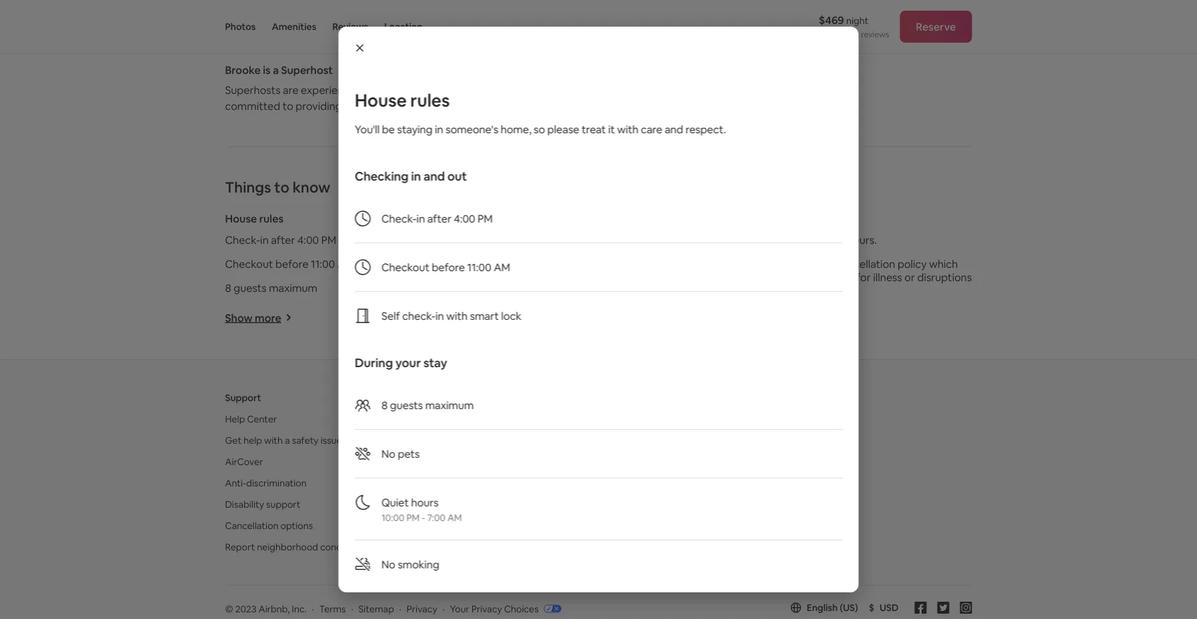 Task type: vqa. For each thing, say whether or not it's contained in the screenshot.
Value's The 5.0
no



Task type: describe. For each thing, give the bounding box(es) containing it.
0 horizontal spatial am
[[338, 257, 354, 271]]

hours.
[[847, 233, 877, 247]]

please
[[547, 122, 579, 136]]

caused
[[731, 284, 766, 298]]

guests inside house rules "dialog"
[[390, 399, 423, 412]]

alarm
[[568, 282, 596, 295]]

show more button for monoxide
[[478, 311, 545, 325]]

pets
[[398, 447, 420, 461]]

a inside brooke is a superhost superhosts are experienced, highly rated hosts who are committed to providing great stays for guests.
[[273, 63, 279, 77]]

1 horizontal spatial lock
[[628, 257, 649, 271]]

reserve button
[[900, 11, 973, 43]]

full
[[820, 257, 834, 271]]

free
[[731, 233, 752, 247]]

committed
[[225, 99, 280, 113]]

amenities button
[[272, 0, 317, 53]]

hosts
[[428, 83, 454, 97]]

2 horizontal spatial are
[[480, 83, 496, 97]]

aircover link
[[225, 456, 263, 468]]

english (us)
[[807, 603, 859, 615]]

smoking
[[398, 558, 439, 572]]

treat
[[582, 122, 606, 136]]

amenities
[[272, 21, 317, 33]]

sitemap
[[359, 604, 394, 616]]

self
[[381, 309, 400, 323]]

photos button
[[225, 0, 256, 53]]

without
[[542, 257, 580, 271]]

house rules dialog
[[339, 27, 859, 620]]

brooke is a superhost superhosts are experienced, highly rated hosts who are committed to providing great stays for guests.
[[225, 63, 496, 113]]

for inside we are fully available for guest and you can message us through the app, or call/ text anytime.
[[329, 17, 344, 30]]

2 horizontal spatial with
[[617, 122, 639, 136]]

features
[[749, 435, 784, 447]]

terms link
[[320, 604, 346, 616]]

navigate to facebook image
[[915, 603, 927, 615]]

aircover for aircover link at the left of page
[[225, 456, 263, 468]]

1 vertical spatial 4:00
[[298, 233, 319, 247]]

carbon monoxide alarm
[[478, 282, 596, 295]]

get
[[225, 435, 242, 447]]

airbnb,
[[259, 604, 290, 616]]

things to know
[[225, 178, 331, 197]]

lock inside house rules "dialog"
[[501, 309, 522, 323]]

cancellation options
[[225, 520, 313, 532]]

a for get help with a safety issue
[[285, 435, 290, 447]]

reserve
[[916, 20, 957, 33]]

center
[[247, 413, 277, 425]]

house for check-
[[225, 212, 257, 226]]

fully
[[262, 17, 282, 30]]

english
[[807, 603, 838, 615]]

quiet hours 10:00 pm - 7:00 am
[[381, 496, 462, 525]]

forum
[[529, 477, 555, 489]]

&
[[513, 212, 520, 226]]

disruptions
[[918, 271, 973, 285]]

4:00 inside house rules "dialog"
[[454, 212, 475, 226]]

cancel
[[823, 271, 855, 285]]

check- inside house rules "dialog"
[[381, 212, 417, 226]]

checking
[[355, 169, 409, 185]]

investors link
[[727, 477, 766, 489]]

cancellation inside "review the host's full cancellation policy which applies even if you cancel for illness or disruptions caused by covid-19."
[[837, 257, 896, 271]]

help
[[225, 413, 245, 425]]

cancellation
[[225, 520, 279, 532]]

0 horizontal spatial maximum
[[269, 282, 318, 295]]

your
[[395, 356, 421, 371]]

2 show more from the left
[[478, 311, 534, 325]]

for left 48
[[816, 233, 830, 247]]

app,
[[286, 33, 307, 46]]

gate
[[591, 257, 613, 271]]

1 privacy from the left
[[407, 604, 438, 616]]

anytime.
[[368, 33, 411, 46]]

guests.
[[418, 99, 453, 113]]

1 horizontal spatial with
[[446, 309, 468, 323]]

help center
[[225, 413, 277, 425]]

0 horizontal spatial before
[[276, 257, 309, 271]]

free cancellation for 48 hours.
[[731, 233, 877, 247]]

safety
[[478, 212, 510, 226]]

community
[[476, 477, 527, 489]]

no for no pets
[[381, 447, 395, 461]]

no pets
[[381, 447, 420, 461]]

1 vertical spatial to
[[275, 178, 290, 197]]

aircover for aircover for hosts
[[476, 435, 514, 447]]

0 horizontal spatial pm
[[321, 233, 336, 247]]

you inside we are fully available for guest and you can message us through the app, or call/ text anytime.
[[397, 17, 415, 30]]

in down guests.
[[435, 122, 443, 136]]

text
[[346, 33, 366, 46]]

navigate to instagram image
[[961, 603, 973, 615]]

the inside we are fully available for guest and you can message us through the app, or call/ text anytime.
[[267, 33, 284, 46]]

0 vertical spatial 8
[[225, 282, 231, 295]]

support
[[225, 392, 261, 404]]

we
[[225, 17, 242, 30]]

out
[[447, 169, 467, 185]]

navigate to twitter image
[[938, 603, 950, 615]]

it
[[608, 122, 615, 136]]

pm inside quiet hours 10:00 pm - 7:00 am
[[406, 513, 420, 525]]

can
[[417, 17, 435, 30]]

1 horizontal spatial are
[[283, 83, 299, 97]]

brooke
[[225, 63, 261, 77]]

location
[[385, 21, 423, 33]]

anti-
[[225, 477, 246, 489]]

superhosts
[[225, 83, 281, 97]]

0 vertical spatial pm
[[478, 212, 493, 226]]

message
[[437, 17, 481, 30]]

2 horizontal spatial am
[[494, 261, 510, 274]]

stay
[[423, 356, 447, 371]]

disability
[[225, 499, 264, 511]]

new
[[727, 435, 747, 447]]

a for pool/hot tub without a gate or lock
[[583, 257, 588, 271]]

review the host's full cancellation policy which applies even if you cancel for illness or disruptions caused by covid-19.
[[731, 257, 973, 298]]

options
[[281, 520, 313, 532]]

maximum inside house rules "dialog"
[[425, 399, 474, 412]]

after inside house rules "dialog"
[[427, 212, 451, 226]]

monoxide
[[517, 282, 566, 295]]

$469 night 75 reviews
[[819, 13, 890, 40]]

2 vertical spatial with
[[264, 435, 283, 447]]

2 more from the left
[[508, 311, 534, 325]]

no smoking
[[381, 558, 439, 572]]

help
[[244, 435, 262, 447]]

are inside we are fully available for guest and you can message us through the app, or call/ text anytime.
[[244, 17, 260, 30]]

you inside "review the host's full cancellation policy which applies even if you cancel for illness or disruptions caused by covid-19."
[[803, 271, 820, 285]]

your privacy choices link
[[450, 604, 562, 616]]

check-in after 4:00 pm inside house rules "dialog"
[[381, 212, 493, 226]]



Task type: locate. For each thing, give the bounding box(es) containing it.
0 vertical spatial to
[[283, 99, 293, 113]]

rules down things to know on the top left of page
[[259, 212, 284, 226]]

1 vertical spatial pm
[[321, 233, 336, 247]]

aircover for hosts
[[476, 435, 556, 447]]

1 vertical spatial with
[[446, 309, 468, 323]]

1 horizontal spatial house rules
[[355, 89, 450, 112]]

2 vertical spatial and
[[424, 169, 445, 185]]

your privacy choices
[[450, 604, 539, 616]]

0 horizontal spatial show
[[225, 311, 253, 325]]

1 no from the top
[[381, 447, 395, 461]]

during
[[355, 356, 393, 371]]

1 horizontal spatial pm
[[406, 513, 420, 525]]

get help with a safety issue link
[[225, 435, 342, 447]]

0 vertical spatial after
[[427, 212, 451, 226]]

a right is
[[273, 63, 279, 77]]

anti-discrimination link
[[225, 477, 307, 489]]

you right if on the top right of page
[[803, 271, 820, 285]]

a left safety
[[285, 435, 290, 447]]

community forum link
[[476, 477, 555, 489]]

for left hosts
[[516, 435, 529, 447]]

1 horizontal spatial privacy
[[472, 604, 502, 616]]

rules
[[410, 89, 450, 112], [259, 212, 284, 226]]

0 horizontal spatial aircover
[[225, 456, 263, 468]]

1 horizontal spatial show more
[[478, 311, 534, 325]]

in down things to know on the top left of page
[[260, 233, 269, 247]]

4:00 down know
[[298, 233, 319, 247]]

security camera/recording device
[[478, 233, 644, 247]]

great
[[344, 99, 371, 113]]

1 vertical spatial rules
[[259, 212, 284, 226]]

inc.
[[292, 604, 307, 616]]

and left out
[[424, 169, 445, 185]]

property
[[522, 212, 567, 226]]

for up call/
[[329, 17, 344, 30]]

us
[[484, 17, 495, 30]]

house inside house rules "dialog"
[[355, 89, 407, 112]]

0 vertical spatial house
[[355, 89, 407, 112]]

1 more from the left
[[255, 311, 282, 325]]

or left call/
[[310, 33, 320, 46]]

stays
[[373, 99, 399, 113]]

with right help
[[264, 435, 283, 447]]

0 vertical spatial 8 guests maximum
[[225, 282, 318, 295]]

or inside "review the host's full cancellation policy which applies even if you cancel for illness or disruptions caused by covid-19."
[[905, 271, 916, 285]]

who
[[457, 83, 478, 97]]

house rules up staying
[[355, 89, 450, 112]]

pool/hot
[[478, 257, 520, 271]]

house rules
[[355, 89, 450, 112], [225, 212, 284, 226]]

0 horizontal spatial you
[[397, 17, 415, 30]]

8
[[225, 282, 231, 295], [381, 399, 388, 412]]

house up be
[[355, 89, 407, 112]]

1 horizontal spatial 8
[[381, 399, 388, 412]]

through
[[225, 33, 265, 46]]

1 vertical spatial check-
[[225, 233, 260, 247]]

reviews
[[333, 21, 369, 33]]

2 horizontal spatial pm
[[478, 212, 493, 226]]

and right care
[[665, 122, 683, 136]]

1 horizontal spatial before
[[432, 261, 465, 274]]

safety
[[292, 435, 319, 447]]

0 horizontal spatial show more button
[[225, 311, 292, 325]]

illness
[[874, 271, 903, 285]]

for inside "review the host's full cancellation policy which applies even if you cancel for illness or disruptions caused by covid-19."
[[857, 271, 871, 285]]

2 show more button from the left
[[478, 311, 545, 325]]

are down 'superhost'
[[283, 83, 299, 97]]

check- down checking in and out
[[381, 212, 417, 226]]

rules for after
[[259, 212, 284, 226]]

1 horizontal spatial 8 guests maximum
[[381, 399, 474, 412]]

8 guests maximum inside house rules "dialog"
[[381, 399, 474, 412]]

8 guests maximum
[[225, 282, 318, 295], [381, 399, 474, 412]]

©
[[225, 604, 233, 616]]

0 vertical spatial cancellation
[[755, 233, 814, 247]]

1 vertical spatial lock
[[501, 309, 522, 323]]

1 vertical spatial and
[[665, 122, 683, 136]]

1 horizontal spatial you
[[803, 271, 820, 285]]

for
[[329, 17, 344, 30], [401, 99, 415, 113], [816, 233, 830, 247], [857, 271, 871, 285], [516, 435, 529, 447]]

1 horizontal spatial rules
[[410, 89, 450, 112]]

1 horizontal spatial show more button
[[478, 311, 545, 325]]

check-in after 4:00 pm down out
[[381, 212, 493, 226]]

sitemap link
[[359, 604, 394, 616]]

0 horizontal spatial 4:00
[[298, 233, 319, 247]]

the left if on the top right of page
[[768, 257, 784, 271]]

0 horizontal spatial 8
[[225, 282, 231, 295]]

1 vertical spatial house
[[225, 212, 257, 226]]

or inside we are fully available for guest and you can message us through the app, or call/ text anytime.
[[310, 33, 320, 46]]

covid-
[[783, 284, 820, 298]]

1 show more from the left
[[225, 311, 282, 325]]

1 horizontal spatial guests
[[390, 399, 423, 412]]

are up through in the top of the page
[[244, 17, 260, 30]]

guests
[[234, 282, 267, 295], [390, 399, 423, 412]]

2 privacy from the left
[[472, 604, 502, 616]]

support
[[266, 499, 301, 511]]

terms
[[320, 604, 346, 616]]

(us)
[[840, 603, 859, 615]]

after down out
[[427, 212, 451, 226]]

0 vertical spatial maximum
[[269, 282, 318, 295]]

0 vertical spatial check-
[[381, 212, 417, 226]]

0 horizontal spatial a
[[273, 63, 279, 77]]

$ usd
[[869, 603, 899, 615]]

checkout inside house rules "dialog"
[[381, 261, 429, 274]]

lock
[[628, 257, 649, 271], [501, 309, 522, 323]]

cancellation options link
[[225, 520, 313, 532]]

0 vertical spatial guests
[[234, 282, 267, 295]]

we are fully available for guest and you can message us through the app, or call/ text anytime.
[[225, 17, 495, 46]]

with right it
[[617, 122, 639, 136]]

house down things
[[225, 212, 257, 226]]

1 horizontal spatial cancellation
[[837, 257, 896, 271]]

2 vertical spatial a
[[285, 435, 290, 447]]

1 horizontal spatial house
[[355, 89, 407, 112]]

house rules for in
[[225, 212, 284, 226]]

report
[[225, 541, 255, 553]]

0 vertical spatial with
[[617, 122, 639, 136]]

in down checking in and out
[[417, 212, 425, 226]]

in right checking
[[411, 169, 421, 185]]

1 horizontal spatial checkout before 11:00 am
[[381, 261, 510, 274]]

0 horizontal spatial rules
[[259, 212, 284, 226]]

your
[[450, 604, 470, 616]]

for down rated
[[401, 99, 415, 113]]

0 vertical spatial and
[[376, 17, 395, 30]]

the down 'fully'
[[267, 33, 284, 46]]

cancellation down hours.
[[837, 257, 896, 271]]

for left illness
[[857, 271, 871, 285]]

0 vertical spatial you
[[397, 17, 415, 30]]

checkout before 11:00 am
[[225, 257, 354, 271], [381, 261, 510, 274]]

new features
[[727, 435, 784, 447]]

hosts
[[531, 435, 556, 447]]

0 horizontal spatial 11:00
[[311, 257, 335, 271]]

1 horizontal spatial 11:00
[[467, 261, 491, 274]]

2 horizontal spatial or
[[905, 271, 916, 285]]

0 vertical spatial house rules
[[355, 89, 450, 112]]

no left pets
[[381, 447, 395, 461]]

or for caused
[[905, 271, 916, 285]]

1 vertical spatial no
[[381, 558, 395, 572]]

pm down know
[[321, 233, 336, 247]]

a left gate
[[583, 257, 588, 271]]

house for you'll
[[355, 89, 407, 112]]

checking in and out
[[355, 169, 467, 185]]

choices
[[504, 604, 539, 616]]

the inside "review the host's full cancellation policy which applies even if you cancel for illness or disruptions caused by covid-19."
[[768, 257, 784, 271]]

things
[[225, 178, 271, 197]]

for inside brooke is a superhost superhosts are experienced, highly rated hosts who are committed to providing great stays for guests.
[[401, 99, 415, 113]]

aircover
[[476, 435, 514, 447], [225, 456, 263, 468]]

0 vertical spatial check-in after 4:00 pm
[[381, 212, 493, 226]]

1 vertical spatial after
[[271, 233, 295, 247]]

night
[[847, 14, 869, 26]]

or right gate
[[616, 257, 626, 271]]

1 horizontal spatial check-in after 4:00 pm
[[381, 212, 493, 226]]

house rules down things
[[225, 212, 284, 226]]

you'll
[[355, 122, 380, 136]]

no left smoking
[[381, 558, 395, 572]]

0 horizontal spatial guests
[[234, 282, 267, 295]]

policy
[[898, 257, 927, 271]]

carbon
[[478, 282, 515, 295]]

staying
[[397, 122, 432, 136]]

2 vertical spatial pm
[[406, 513, 420, 525]]

in left smart
[[436, 309, 444, 323]]

hours
[[411, 496, 439, 510]]

1 horizontal spatial check-
[[381, 212, 417, 226]]

photos
[[225, 21, 256, 33]]

1 show more button from the left
[[225, 311, 292, 325]]

0 horizontal spatial with
[[264, 435, 283, 447]]

1 vertical spatial 8 guests maximum
[[381, 399, 474, 412]]

check-in after 4:00 pm down things to know on the top left of page
[[225, 233, 336, 247]]

2 horizontal spatial a
[[583, 257, 588, 271]]

1 horizontal spatial or
[[616, 257, 626, 271]]

0 horizontal spatial show more
[[225, 311, 282, 325]]

experienced,
[[301, 83, 365, 97]]

1 vertical spatial cancellation
[[837, 257, 896, 271]]

you'll be staying in someone's home, so please treat it with care and respect.
[[355, 122, 726, 136]]

0 horizontal spatial cancellation
[[755, 233, 814, 247]]

0 horizontal spatial checkout before 11:00 am
[[225, 257, 354, 271]]

know
[[293, 178, 331, 197]]

0 horizontal spatial check-in after 4:00 pm
[[225, 233, 336, 247]]

4:00 left safety
[[454, 212, 475, 226]]

2 no from the top
[[381, 558, 395, 572]]

0 vertical spatial aircover
[[476, 435, 514, 447]]

rules up staying
[[410, 89, 450, 112]]

48
[[833, 233, 845, 247]]

0 horizontal spatial the
[[267, 33, 284, 46]]

english (us) button
[[791, 603, 859, 615]]

0 horizontal spatial more
[[255, 311, 282, 325]]

0 horizontal spatial are
[[244, 17, 260, 30]]

or right illness
[[905, 271, 916, 285]]

to inside brooke is a superhost superhosts are experienced, highly rated hosts who are committed to providing great stays for guests.
[[283, 99, 293, 113]]

1 vertical spatial 8
[[381, 399, 388, 412]]

pm
[[478, 212, 493, 226], [321, 233, 336, 247], [406, 513, 420, 525]]

1 horizontal spatial checkout
[[381, 261, 429, 274]]

safety & property
[[478, 212, 567, 226]]

0 horizontal spatial lock
[[501, 309, 522, 323]]

0 horizontal spatial 8 guests maximum
[[225, 282, 318, 295]]

1 vertical spatial the
[[768, 257, 784, 271]]

cancellation up host's
[[755, 233, 814, 247]]

1 vertical spatial check-in after 4:00 pm
[[225, 233, 336, 247]]

in
[[435, 122, 443, 136], [411, 169, 421, 185], [417, 212, 425, 226], [260, 233, 269, 247], [436, 309, 444, 323]]

checkout before 11:00 am inside house rules "dialog"
[[381, 261, 510, 274]]

house rules inside "dialog"
[[355, 89, 450, 112]]

report neighborhood concern
[[225, 541, 356, 553]]

help center link
[[225, 413, 277, 425]]

is
[[263, 63, 271, 77]]

aircover up community
[[476, 435, 514, 447]]

1 horizontal spatial aircover
[[476, 435, 514, 447]]

aircover up anti-
[[225, 456, 263, 468]]

2023
[[235, 604, 257, 616]]

8 inside house rules "dialog"
[[381, 399, 388, 412]]

after down things to know on the top left of page
[[271, 233, 295, 247]]

2 show from the left
[[478, 311, 505, 325]]

$
[[869, 603, 875, 615]]

you left can
[[397, 17, 415, 30]]

are right who
[[480, 83, 496, 97]]

2 horizontal spatial and
[[665, 122, 683, 136]]

privacy left the your
[[407, 604, 438, 616]]

smart
[[470, 309, 499, 323]]

with left smart
[[446, 309, 468, 323]]

0 vertical spatial 4:00
[[454, 212, 475, 226]]

check-
[[402, 309, 436, 323]]

rules for staying
[[410, 89, 450, 112]]

pm up security
[[478, 212, 493, 226]]

·
[[312, 604, 314, 616]]

more
[[255, 311, 282, 325], [508, 311, 534, 325]]

check-
[[381, 212, 417, 226], [225, 233, 260, 247]]

1 horizontal spatial maximum
[[425, 399, 474, 412]]

guest
[[346, 17, 374, 30]]

or for text
[[310, 33, 320, 46]]

1 horizontal spatial show
[[478, 311, 505, 325]]

privacy right the your
[[472, 604, 502, 616]]

1 horizontal spatial am
[[447, 513, 462, 525]]

to left providing at the left of page
[[283, 99, 293, 113]]

before inside house rules "dialog"
[[432, 261, 465, 274]]

1 show from the left
[[225, 311, 253, 325]]

0 vertical spatial the
[[267, 33, 284, 46]]

privacy
[[407, 604, 438, 616], [472, 604, 502, 616]]

© 2023 airbnb, inc.
[[225, 604, 307, 616]]

house rules for be
[[355, 89, 450, 112]]

7:00
[[427, 513, 445, 525]]

rules inside house rules "dialog"
[[410, 89, 450, 112]]

lock down device
[[628, 257, 649, 271]]

am inside quiet hours 10:00 pm - 7:00 am
[[447, 513, 462, 525]]

0 horizontal spatial after
[[271, 233, 295, 247]]

lock right smart
[[501, 309, 522, 323]]

no for no smoking
[[381, 558, 395, 572]]

and up anytime.
[[376, 17, 395, 30]]

0 horizontal spatial check-
[[225, 233, 260, 247]]

1 vertical spatial aircover
[[225, 456, 263, 468]]

you
[[397, 17, 415, 30], [803, 271, 820, 285]]

-
[[422, 513, 425, 525]]

0 horizontal spatial house rules
[[225, 212, 284, 226]]

0 vertical spatial rules
[[410, 89, 450, 112]]

$469
[[819, 13, 845, 27]]

applies
[[731, 271, 765, 285]]

1 horizontal spatial the
[[768, 257, 784, 271]]

someone's
[[446, 122, 498, 136]]

0 vertical spatial lock
[[628, 257, 649, 271]]

house
[[355, 89, 407, 112], [225, 212, 257, 226]]

check- down things
[[225, 233, 260, 247]]

0 horizontal spatial checkout
[[225, 257, 273, 271]]

to left know
[[275, 178, 290, 197]]

1 horizontal spatial more
[[508, 311, 534, 325]]

10:00
[[381, 513, 404, 525]]

providing
[[296, 99, 342, 113]]

and inside we are fully available for guest and you can message us through the app, or call/ text anytime.
[[376, 17, 395, 30]]

respect.
[[686, 122, 726, 136]]

show more button for guests
[[225, 311, 292, 325]]

device
[[612, 233, 644, 247]]

11:00 inside house rules "dialog"
[[467, 261, 491, 274]]

pm left -
[[406, 513, 420, 525]]

are
[[244, 17, 260, 30], [283, 83, 299, 97], [480, 83, 496, 97]]

concern
[[320, 541, 356, 553]]



